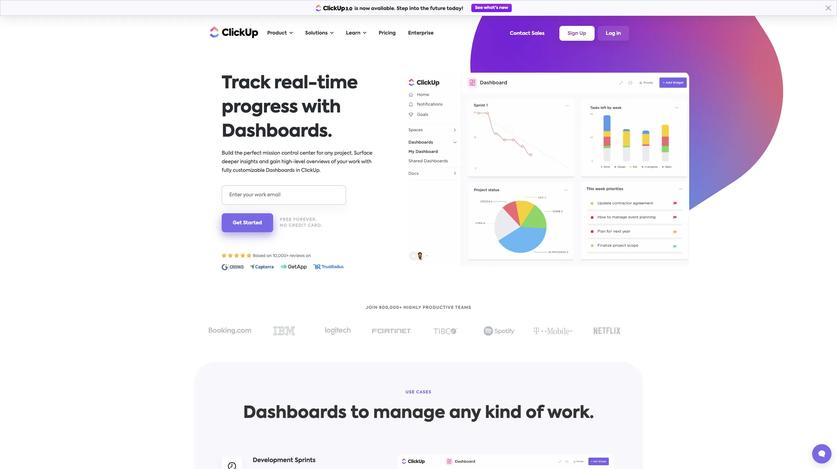 Task type: locate. For each thing, give the bounding box(es) containing it.
any
[[324, 151, 333, 156], [449, 405, 481, 422]]

track
[[222, 75, 270, 92]]

deeper
[[222, 160, 239, 164]]

track real-time progress with dashboards.
[[222, 75, 358, 141]]

on right reviews
[[306, 254, 311, 258]]

the
[[420, 6, 429, 11], [235, 151, 243, 156]]

cases
[[416, 390, 431, 395]]

0 vertical spatial dashboards
[[266, 168, 295, 173]]

with down time
[[302, 99, 341, 116]]

0 horizontal spatial with
[[302, 99, 341, 116]]

overviews
[[306, 160, 330, 164]]

log
[[606, 31, 615, 36]]

get started button
[[222, 213, 273, 232]]

fortinet logo image
[[372, 329, 411, 333]]

available.
[[371, 6, 395, 11]]

join 800,000+ highly productive teams
[[366, 306, 471, 310]]

the right build
[[235, 151, 243, 156]]

mission
[[263, 151, 280, 156]]

contact sales button
[[506, 27, 548, 39]]

use
[[406, 390, 415, 395]]

sprints
[[295, 458, 316, 464]]

level
[[294, 160, 305, 164]]

1 vertical spatial with
[[361, 160, 372, 164]]

in right log at the top right of page
[[616, 31, 621, 36]]

learn button
[[343, 26, 370, 40]]

sign up button
[[559, 26, 594, 41]]

0 horizontal spatial on
[[266, 254, 272, 258]]

0 horizontal spatial of
[[331, 160, 336, 164]]

card.
[[308, 224, 322, 228]]

800,000+
[[379, 306, 402, 310]]

0 horizontal spatial the
[[235, 151, 243, 156]]

solutions
[[305, 31, 328, 36]]

on
[[266, 254, 272, 258], [306, 254, 311, 258]]

up
[[579, 31, 586, 36]]

star image
[[222, 253, 227, 258], [228, 253, 233, 258], [234, 253, 239, 258], [240, 253, 246, 258]]

of
[[331, 160, 336, 164], [526, 405, 543, 422]]

sign up
[[568, 31, 586, 36]]

your
[[337, 160, 347, 164]]

log in
[[606, 31, 621, 36]]

log in link
[[598, 26, 629, 41]]

on right based
[[266, 254, 272, 258]]

center
[[300, 151, 315, 156]]

clickup.
[[301, 168, 321, 173]]

ibm logo image
[[273, 327, 295, 335]]

started
[[243, 221, 262, 225]]

0 vertical spatial of
[[331, 160, 336, 164]]

the inside build the perfect mission control center for any project. surface deeper insights and gain high-level overviews of your work with fully customizable dashboards in clickup.
[[235, 151, 243, 156]]

2 star image from the left
[[228, 253, 233, 258]]

use cases
[[406, 390, 431, 395]]

0 horizontal spatial any
[[324, 151, 333, 156]]

with down surface
[[361, 160, 372, 164]]

of left your
[[331, 160, 336, 164]]

see what's new link
[[471, 4, 512, 12]]

t-mobile logo image
[[532, 326, 574, 336]]

capterra logo image
[[250, 264, 274, 270]]

1 vertical spatial in
[[296, 168, 300, 173]]

tibco logo image
[[433, 328, 458, 335]]

pricing
[[379, 31, 396, 36]]

with
[[302, 99, 341, 116], [361, 160, 372, 164]]

1 horizontal spatial of
[[526, 405, 543, 422]]

the right into
[[420, 6, 429, 11]]

Enter your work email email field
[[222, 185, 346, 205]]

what's
[[484, 6, 498, 10]]

0 horizontal spatial in
[[296, 168, 300, 173]]

see
[[475, 6, 483, 10]]

product button
[[264, 26, 296, 40]]

2 on from the left
[[306, 254, 311, 258]]

1 horizontal spatial on
[[306, 254, 311, 258]]

trustradius logo image
[[313, 264, 344, 270]]

dashboards.
[[222, 123, 332, 141]]

1 horizontal spatial with
[[361, 160, 372, 164]]

in down level at the left top of page
[[296, 168, 300, 173]]

fully
[[222, 168, 232, 173]]

1 vertical spatial any
[[449, 405, 481, 422]]

reviews
[[290, 254, 305, 258]]

in
[[616, 31, 621, 36], [296, 168, 300, 173]]

surface
[[354, 151, 372, 156]]

of right kind in the bottom of the page
[[526, 405, 543, 422]]

0 vertical spatial any
[[324, 151, 333, 156]]

enterprise
[[408, 31, 434, 36]]

free forever. no credit card.
[[280, 218, 322, 228]]

1 horizontal spatial the
[[420, 6, 429, 11]]

perfect
[[244, 151, 262, 156]]

booking-dot-com logo image
[[209, 327, 251, 335]]

development sprints
[[253, 458, 316, 464]]

credit
[[289, 224, 306, 228]]

0 vertical spatial the
[[420, 6, 429, 11]]

0 vertical spatial with
[[302, 99, 341, 116]]

0 vertical spatial in
[[616, 31, 621, 36]]

dashboards
[[266, 168, 295, 173], [243, 405, 347, 422]]

customizable
[[233, 168, 265, 173]]

teams
[[455, 306, 471, 310]]

dashboards inside build the perfect mission control center for any project. surface deeper insights and gain high-level overviews of your work with fully customizable dashboards in clickup.
[[266, 168, 295, 173]]

kind
[[485, 405, 522, 422]]

forever.
[[293, 218, 317, 222]]

contact sales
[[510, 31, 544, 36]]

today!
[[447, 6, 463, 11]]

based on 10,000+ reviews on
[[253, 254, 311, 258]]

1 vertical spatial the
[[235, 151, 243, 156]]

3 star image from the left
[[234, 253, 239, 258]]



Task type: describe. For each thing, give the bounding box(es) containing it.
build
[[222, 151, 233, 156]]

getapp logo image
[[280, 264, 307, 270]]

get started
[[233, 221, 262, 225]]

project.
[[334, 151, 353, 156]]

of inside build the perfect mission control center for any project. surface deeper insights and gain high-level overviews of your work with fully customizable dashboards in clickup.
[[331, 160, 336, 164]]

clickup 3.0 image
[[316, 4, 353, 12]]

now
[[359, 6, 370, 11]]

free
[[280, 218, 292, 222]]

manage
[[373, 405, 445, 422]]

join
[[366, 306, 378, 310]]

enterprise link
[[405, 26, 437, 40]]

is now available. step into the future today!
[[354, 6, 463, 11]]

dashboards to manage any kind of work.
[[243, 405, 594, 422]]

with inside build the perfect mission control center for any project. surface deeper insights and gain high-level overviews of your work with fully customizable dashboards in clickup.
[[361, 160, 372, 164]]

productive
[[423, 306, 454, 310]]

netflix logo image
[[594, 327, 621, 335]]

new
[[499, 6, 508, 10]]

and
[[259, 160, 269, 164]]

for
[[316, 151, 323, 156]]

1 star image from the left
[[222, 253, 227, 258]]

future
[[430, 6, 446, 11]]

in inside build the perfect mission control center for any project. surface deeper insights and gain high-level overviews of your work with fully customizable dashboards in clickup.
[[296, 168, 300, 173]]

1 horizontal spatial in
[[616, 31, 621, 36]]

pricing link
[[375, 26, 399, 40]]

10,000+
[[273, 254, 289, 258]]

product
[[267, 31, 287, 36]]

1 vertical spatial dashboards
[[243, 405, 347, 422]]

4 star image from the left
[[240, 253, 246, 258]]

based
[[253, 254, 265, 258]]

development
[[253, 458, 293, 464]]

get
[[233, 221, 242, 225]]

time
[[317, 75, 358, 92]]

is
[[354, 6, 358, 11]]

into
[[409, 6, 419, 11]]

highly
[[403, 306, 421, 310]]

insights
[[240, 160, 258, 164]]

star image
[[247, 253, 252, 258]]

sign
[[568, 31, 578, 36]]

spotify logo image
[[483, 326, 515, 336]]

control
[[281, 151, 299, 156]]

real-
[[274, 75, 317, 92]]

close button image
[[826, 5, 831, 11]]

1 horizontal spatial any
[[449, 405, 481, 422]]

progress
[[222, 99, 298, 116]]

g2crowd logo image
[[222, 264, 243, 270]]

to
[[351, 405, 369, 422]]

step
[[397, 6, 408, 11]]

sales
[[532, 31, 544, 36]]

learn
[[346, 31, 360, 36]]

see what's new
[[475, 6, 508, 10]]

any inside build the perfect mission control center for any project. surface deeper insights and gain high-level overviews of your work with fully customizable dashboards in clickup.
[[324, 151, 333, 156]]

build the perfect mission control center for any project. surface deeper insights and gain high-level overviews of your work with fully customizable dashboards in clickup.
[[222, 151, 372, 173]]

gain
[[270, 160, 280, 164]]

clickup image
[[208, 25, 258, 39]]

high-
[[282, 160, 294, 164]]

logitech logo image
[[325, 327, 351, 335]]

with inside track real-time progress with dashboards.
[[302, 99, 341, 116]]

solutions button
[[302, 26, 337, 40]]

work.
[[547, 405, 594, 422]]

work
[[348, 160, 360, 164]]

1 on from the left
[[266, 254, 272, 258]]

1 vertical spatial of
[[526, 405, 543, 422]]

no
[[280, 224, 287, 228]]

contact
[[510, 31, 530, 36]]



Task type: vqa. For each thing, say whether or not it's contained in the screenshot.
Send Me Promotional Emails's Send
no



